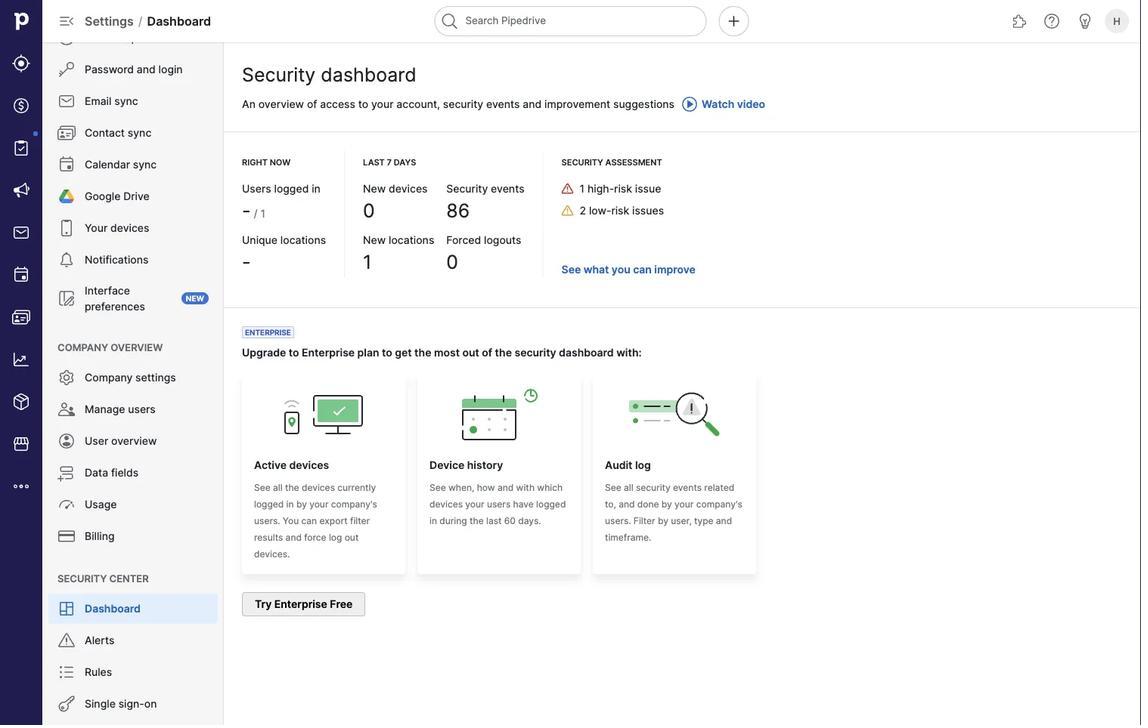 Task type: vqa. For each thing, say whether or not it's contained in the screenshot.


Task type: locate. For each thing, give the bounding box(es) containing it.
devices inside your devices link
[[110, 222, 149, 235]]

color undefined image inside billing link
[[57, 528, 76, 546]]

0 horizontal spatial dashboard
[[321, 64, 416, 86]]

2 - from the top
[[242, 251, 251, 274]]

color undefined image left usage
[[57, 496, 76, 514]]

2 color undefined image from the top
[[57, 124, 76, 142]]

menu containing password and login
[[42, 0, 224, 726]]

1 all from the left
[[273, 482, 283, 493]]

2 vertical spatial events
[[673, 482, 702, 493]]

1 horizontal spatial 1
[[363, 251, 372, 274]]

menu toggle image
[[57, 12, 76, 30]]

0 vertical spatial -
[[242, 200, 251, 222]]

0 vertical spatial dashboard
[[147, 14, 211, 28]]

of left access
[[307, 98, 317, 111]]

5 color undefined image from the top
[[57, 401, 76, 419]]

1 vertical spatial /
[[254, 208, 258, 220]]

assessment
[[605, 158, 662, 167]]

try
[[255, 599, 272, 611]]

1 vertical spatial users
[[487, 499, 511, 510]]

color undefined image for dashboard
[[57, 600, 76, 619]]

0 vertical spatial can
[[633, 263, 652, 276]]

enterprise left plan
[[302, 346, 355, 359]]

what
[[584, 263, 609, 276]]

quick add image
[[725, 12, 743, 30]]

1 down 'users'
[[260, 208, 265, 220]]

the down 'active devices' at the bottom
[[285, 482, 299, 493]]

new for 0
[[363, 182, 386, 195]]

1 horizontal spatial company's
[[696, 499, 743, 510]]

settings
[[85, 14, 134, 28]]

risk down 1 high-risk issue
[[611, 204, 629, 217]]

color undefined image inside data fields link
[[57, 464, 76, 482]]

0 vertical spatial sync
[[114, 95, 138, 108]]

1 horizontal spatial /
[[254, 208, 258, 220]]

can inside see all the devices currently logged in by your company's users. you can export filter results and force log out devices.
[[301, 516, 317, 527]]

locations inside unique locations -
[[280, 234, 326, 247]]

dashboard up access
[[321, 64, 416, 86]]

locations down new devices 0
[[389, 234, 434, 247]]

log inside see all the devices currently logged in by your company's users. you can export filter results and force log out devices.
[[329, 532, 342, 543]]

2 company's from the left
[[696, 499, 743, 510]]

1 vertical spatial new
[[363, 234, 386, 247]]

2 users. from the left
[[605, 516, 631, 527]]

security
[[242, 64, 316, 86], [562, 158, 603, 167], [446, 182, 488, 195], [57, 573, 107, 585]]

new down new devices 0
[[363, 234, 386, 247]]

color undefined image left the contact
[[57, 124, 76, 142]]

out right most
[[462, 346, 479, 359]]

see left when,
[[430, 482, 446, 493]]

color undefined image inside rules link
[[57, 664, 76, 682]]

new
[[363, 182, 386, 195], [363, 234, 386, 247], [186, 294, 204, 303]]

1 horizontal spatial users.
[[605, 516, 631, 527]]

in up you
[[286, 499, 294, 510]]

color active image
[[681, 95, 699, 113]]

new for 1
[[363, 234, 386, 247]]

1 down new devices 0
[[363, 251, 372, 274]]

in inside see all the devices currently logged in by your company's users. you can export filter results and force log out devices.
[[286, 499, 294, 510]]

1 vertical spatial company
[[85, 372, 133, 385]]

0 vertical spatial risk
[[614, 182, 632, 195]]

issues
[[632, 204, 664, 217]]

all inside "see all security events related to, and done by your company's users. filter by user, type and timeframe."
[[624, 482, 633, 493]]

0 horizontal spatial users.
[[254, 516, 280, 527]]

see for see what you can improve
[[562, 263, 581, 276]]

can right you
[[633, 263, 652, 276]]

see for see when, how and with which devices your users have logged in during the last 60 days.
[[430, 482, 446, 493]]

color undefined image left rules
[[57, 664, 76, 682]]

2 vertical spatial overview
[[111, 435, 157, 448]]

settings
[[135, 372, 176, 385]]

1 vertical spatial risk
[[611, 204, 629, 217]]

1 vertical spatial 0
[[446, 251, 458, 274]]

users down company settings link
[[128, 403, 156, 416]]

manage
[[85, 403, 125, 416]]

color undefined image left email
[[57, 92, 76, 110]]

new inside new devices 0
[[363, 182, 386, 195]]

0 horizontal spatial security
[[443, 98, 483, 111]]

0 vertical spatial security
[[443, 98, 483, 111]]

2 horizontal spatial 1
[[580, 182, 585, 195]]

0 vertical spatial in
[[312, 182, 321, 195]]

risk
[[614, 182, 632, 195], [611, 204, 629, 217]]

your up user,
[[675, 499, 694, 510]]

/ right settings
[[138, 14, 143, 28]]

to right access
[[358, 98, 368, 111]]

enterprise right try
[[274, 599, 327, 611]]

1 vertical spatial out
[[345, 532, 359, 543]]

0 horizontal spatial log
[[329, 532, 342, 543]]

0 vertical spatial 1
[[580, 182, 585, 195]]

1 vertical spatial dashboard
[[559, 346, 614, 359]]

color negative image
[[562, 183, 574, 195]]

security inside security events 86
[[446, 182, 488, 195]]

all inside see all the devices currently logged in by your company's users. you can export filter results and force log out devices.
[[273, 482, 283, 493]]

color undefined image for billing
[[57, 528, 76, 546]]

and down you
[[286, 532, 302, 543]]

risk for low-
[[611, 204, 629, 217]]

1 users. from the left
[[254, 516, 280, 527]]

2 vertical spatial in
[[430, 516, 437, 527]]

1 - from the top
[[242, 200, 251, 222]]

google drive
[[85, 190, 150, 203]]

menu
[[0, 0, 42, 726], [42, 0, 224, 726]]

and right how at the bottom of the page
[[498, 482, 514, 493]]

color undefined image inside "contact sync" "link"
[[57, 124, 76, 142]]

results
[[254, 532, 283, 543]]

and
[[137, 63, 156, 76], [523, 98, 542, 111], [498, 482, 514, 493], [619, 499, 635, 510], [716, 516, 732, 527], [286, 532, 302, 543]]

new down last
[[363, 182, 386, 195]]

0 horizontal spatial users
[[128, 403, 156, 416]]

email sync link
[[48, 86, 218, 116]]

campaigns image
[[12, 181, 30, 200]]

upgrade
[[242, 346, 286, 359]]

log down export
[[329, 532, 342, 543]]

0 vertical spatial company
[[57, 342, 108, 354]]

see what you can improve link
[[562, 263, 696, 276]]

86
[[446, 200, 470, 222]]

locations for 0
[[389, 234, 434, 247]]

drive
[[123, 190, 150, 203]]

1 vertical spatial enterprise
[[274, 599, 327, 611]]

1 horizontal spatial log
[[635, 459, 651, 472]]

out down filter
[[345, 532, 359, 543]]

contact
[[85, 127, 125, 140]]

dashboard left with:
[[559, 346, 614, 359]]

7 color undefined image from the top
[[57, 600, 76, 619]]

sync up 'calendar sync' link
[[128, 127, 151, 140]]

color undefined image right insights icon
[[57, 369, 76, 387]]

security center
[[57, 573, 149, 585]]

sync for email sync
[[114, 95, 138, 108]]

color undefined image inside password and login link
[[57, 60, 76, 79]]

1 vertical spatial overview
[[111, 342, 163, 354]]

with:
[[616, 346, 642, 359]]

1 vertical spatial dashboard
[[85, 603, 141, 616]]

company down preferences
[[57, 342, 108, 354]]

security down billing
[[57, 573, 107, 585]]

0 down last
[[363, 200, 375, 222]]

1 vertical spatial -
[[242, 251, 251, 274]]

out
[[462, 346, 479, 359], [345, 532, 359, 543]]

1 vertical spatial sync
[[128, 127, 151, 140]]

60
[[504, 516, 516, 527]]

sync for calendar sync
[[133, 158, 157, 171]]

color undefined image right the home "image"
[[57, 29, 76, 47]]

see when, how and with which devices your users have logged in during the last 60 days.
[[430, 482, 566, 527]]

in right 'users'
[[312, 182, 321, 195]]

overview up company settings link
[[111, 342, 163, 354]]

an
[[242, 98, 256, 111]]

1 horizontal spatial can
[[633, 263, 652, 276]]

get
[[395, 346, 412, 359]]

devices.
[[254, 549, 290, 560]]

security for security assessment
[[562, 158, 603, 167]]

overview right the an
[[258, 98, 304, 111]]

2 all from the left
[[624, 482, 633, 493]]

you
[[612, 263, 630, 276]]

force
[[304, 532, 326, 543]]

rules
[[85, 667, 112, 679]]

color undefined image for notifications
[[57, 251, 76, 269]]

low-
[[589, 204, 611, 217]]

can up force
[[301, 516, 317, 527]]

events
[[486, 98, 520, 111], [491, 182, 524, 195], [673, 482, 702, 493]]

9 color undefined image from the top
[[57, 696, 76, 714]]

right
[[242, 158, 268, 167]]

1 horizontal spatial all
[[624, 482, 633, 493]]

overview for company
[[111, 342, 163, 354]]

see down active
[[254, 482, 271, 493]]

company's down the currently
[[331, 499, 377, 510]]

see up the to,
[[605, 482, 621, 493]]

to right upgrade
[[289, 346, 299, 359]]

1 horizontal spatial locations
[[389, 234, 434, 247]]

improvement
[[545, 98, 610, 111]]

0 vertical spatial new
[[363, 182, 386, 195]]

1 horizontal spatial security
[[515, 346, 556, 359]]

1 vertical spatial security
[[515, 346, 556, 359]]

2 horizontal spatial to
[[382, 346, 392, 359]]

1 horizontal spatial 0
[[446, 251, 458, 274]]

all down active
[[273, 482, 283, 493]]

color undefined image for manage users
[[57, 401, 76, 419]]

0 horizontal spatial in
[[286, 499, 294, 510]]

single sign-on link
[[48, 690, 218, 720]]

improve
[[654, 263, 696, 276]]

color undefined image left billing
[[57, 528, 76, 546]]

sync for contact sync
[[128, 127, 151, 140]]

overview down "manage users" link
[[111, 435, 157, 448]]

color undefined image left data
[[57, 464, 76, 482]]

security for security events 86
[[446, 182, 488, 195]]

timeframe.
[[605, 532, 651, 543]]

color undefined image inside email sync link
[[57, 92, 76, 110]]

0 horizontal spatial can
[[301, 516, 317, 527]]

all
[[273, 482, 283, 493], [624, 482, 633, 493]]

locations inside new locations 1
[[389, 234, 434, 247]]

users. up results
[[254, 516, 280, 527]]

color undefined image for calendar sync
[[57, 156, 76, 174]]

color undefined image left "interface"
[[57, 290, 76, 308]]

see inside "see all security events related to, and done by your company's users. filter by user, type and timeframe."
[[605, 482, 621, 493]]

6 color undefined image from the top
[[57, 528, 76, 546]]

locations right 'unique'
[[280, 234, 326, 247]]

events up logouts
[[491, 182, 524, 195]]

color undefined image inside company settings link
[[57, 369, 76, 387]]

color undefined image left google
[[57, 188, 76, 206]]

1 vertical spatial 1
[[260, 208, 265, 220]]

h button
[[1102, 6, 1132, 36]]

1 horizontal spatial of
[[482, 346, 492, 359]]

color undefined image for company settings
[[57, 369, 76, 387]]

1 horizontal spatial out
[[462, 346, 479, 359]]

color undefined image inside 'calendar sync' link
[[57, 156, 76, 174]]

users. inside see all the devices currently logged in by your company's users. you can export filter results and force log out devices.
[[254, 516, 280, 527]]

active devices
[[254, 459, 329, 472]]

data fields link
[[48, 458, 218, 489]]

see inside see when, how and with which devices your users have logged in during the last 60 days.
[[430, 482, 446, 493]]

user,
[[671, 516, 692, 527]]

enterprise
[[302, 346, 355, 359], [274, 599, 327, 611]]

dashboard down security center
[[85, 603, 141, 616]]

notifications link
[[48, 245, 218, 275]]

your
[[371, 98, 394, 111], [309, 499, 329, 510], [465, 499, 484, 510], [675, 499, 694, 510]]

dashboard link
[[48, 594, 218, 625]]

rules link
[[48, 658, 218, 688]]

company down company overview
[[85, 372, 133, 385]]

dashboard inside dashboard link
[[85, 603, 141, 616]]

0
[[363, 200, 375, 222], [446, 251, 458, 274]]

devices up 'during'
[[430, 499, 463, 510]]

sync up drive
[[133, 158, 157, 171]]

locations
[[280, 234, 326, 247], [389, 234, 434, 247]]

see
[[562, 263, 581, 276], [254, 482, 271, 493], [430, 482, 446, 493], [605, 482, 621, 493]]

the right most
[[495, 346, 512, 359]]

security
[[443, 98, 483, 111], [515, 346, 556, 359], [636, 482, 671, 493]]

new down notifications link
[[186, 294, 204, 303]]

0 inside new devices 0
[[363, 200, 375, 222]]

see inside see all the devices currently logged in by your company's users. you can export filter results and force log out devices.
[[254, 482, 271, 493]]

0 vertical spatial of
[[307, 98, 317, 111]]

color undefined image inside notifications link
[[57, 251, 76, 269]]

new inside menu
[[186, 294, 204, 303]]

0 horizontal spatial 0
[[363, 200, 375, 222]]

2 vertical spatial security
[[636, 482, 671, 493]]

new inside new locations 1
[[363, 234, 386, 247]]

marketplace image
[[12, 436, 30, 454]]

0 horizontal spatial out
[[345, 532, 359, 543]]

1 horizontal spatial to
[[358, 98, 368, 111]]

color undefined image left single
[[57, 696, 76, 714]]

of right most
[[482, 346, 492, 359]]

devices down 'days'
[[389, 182, 428, 195]]

google
[[85, 190, 121, 203]]

- down 'users'
[[242, 200, 251, 222]]

color undefined image inside usage link
[[57, 496, 76, 514]]

0 horizontal spatial company's
[[331, 499, 377, 510]]

sync
[[114, 95, 138, 108], [128, 127, 151, 140], [133, 158, 157, 171]]

issue
[[635, 182, 661, 195]]

1 vertical spatial log
[[329, 532, 342, 543]]

security up the an
[[242, 64, 316, 86]]

1 horizontal spatial in
[[312, 182, 321, 195]]

1 vertical spatial of
[[482, 346, 492, 359]]

color undefined image left password
[[57, 60, 76, 79]]

1 vertical spatial events
[[491, 182, 524, 195]]

company overview
[[57, 342, 163, 354]]

1 color undefined image from the top
[[57, 92, 76, 110]]

devices for new devices 0
[[389, 182, 428, 195]]

more image
[[12, 478, 30, 496]]

color undefined image inside dashboard link
[[57, 600, 76, 619]]

0 vertical spatial users
[[128, 403, 156, 416]]

devices up notifications link
[[110, 222, 149, 235]]

unique
[[242, 234, 278, 247]]

security up color negative image
[[562, 158, 603, 167]]

security dashboard
[[242, 64, 416, 86]]

2 horizontal spatial in
[[430, 516, 437, 527]]

4 color undefined image from the top
[[57, 290, 76, 308]]

to left get
[[382, 346, 392, 359]]

0 horizontal spatial locations
[[280, 234, 326, 247]]

devices for active devices
[[289, 459, 329, 472]]

the left last
[[470, 516, 484, 527]]

color undefined image for single sign-on
[[57, 696, 76, 714]]

1 locations from the left
[[280, 234, 326, 247]]

company's
[[331, 499, 377, 510], [696, 499, 743, 510]]

color undefined image left user
[[57, 433, 76, 451]]

security up the 86
[[446, 182, 488, 195]]

most
[[434, 346, 460, 359]]

overview inside user overview link
[[111, 435, 157, 448]]

color undefined image
[[57, 29, 76, 47], [57, 60, 76, 79], [12, 139, 30, 157], [57, 156, 76, 174], [57, 188, 76, 206], [57, 251, 76, 269], [57, 369, 76, 387], [57, 433, 76, 451], [57, 464, 76, 482], [57, 496, 76, 514], [57, 664, 76, 682]]

currently
[[337, 482, 376, 493]]

/ down 'users'
[[254, 208, 258, 220]]

0 inside the forced logouts 0
[[446, 251, 458, 274]]

leads image
[[12, 54, 30, 73]]

1 vertical spatial in
[[286, 499, 294, 510]]

dashboard up login
[[147, 14, 211, 28]]

/
[[138, 14, 143, 28], [254, 208, 258, 220]]

0 horizontal spatial /
[[138, 14, 143, 28]]

8 color undefined image from the top
[[57, 632, 76, 650]]

log right audit
[[635, 459, 651, 472]]

2 menu from the left
[[42, 0, 224, 726]]

by up you
[[296, 499, 307, 510]]

and right type
[[716, 516, 732, 527]]

0 vertical spatial overview
[[258, 98, 304, 111]]

devices down 'active devices' at the bottom
[[302, 482, 335, 493]]

log
[[635, 459, 651, 472], [329, 532, 342, 543]]

sync inside "link"
[[128, 127, 151, 140]]

2 vertical spatial 1
[[363, 251, 372, 274]]

0 horizontal spatial dashboard
[[85, 603, 141, 616]]

color undefined image right activities image
[[57, 251, 76, 269]]

0 vertical spatial dashboard
[[321, 64, 416, 86]]

your devices link
[[48, 213, 218, 243]]

logged up you
[[254, 499, 284, 510]]

0 vertical spatial 0
[[363, 200, 375, 222]]

2 locations from the left
[[389, 234, 434, 247]]

users. down the to,
[[605, 516, 631, 527]]

all for active
[[273, 482, 283, 493]]

company's down the related
[[696, 499, 743, 510]]

color undefined image left 'manage'
[[57, 401, 76, 419]]

0 horizontal spatial all
[[273, 482, 283, 493]]

events left improvement
[[486, 98, 520, 111]]

2 vertical spatial sync
[[133, 158, 157, 171]]

-
[[242, 200, 251, 222], [242, 251, 251, 274]]

color undefined image inside user overview link
[[57, 433, 76, 451]]

2 horizontal spatial security
[[636, 482, 671, 493]]

security events 86
[[446, 182, 524, 222]]

color undefined image inside alerts link
[[57, 632, 76, 650]]

company's inside "see all security events related to, and done by your company's users. filter by user, type and timeframe."
[[696, 499, 743, 510]]

with
[[516, 482, 535, 493]]

color undefined image down security center
[[57, 600, 76, 619]]

and inside see all the devices currently logged in by your company's users. you can export filter results and force log out devices.
[[286, 532, 302, 543]]

1 vertical spatial can
[[301, 516, 317, 527]]

1 right color negative image
[[580, 182, 585, 195]]

2 vertical spatial new
[[186, 294, 204, 303]]

see left what
[[562, 263, 581, 276]]

your up export
[[309, 499, 329, 510]]

3 color undefined image from the top
[[57, 219, 76, 237]]

users up last
[[487, 499, 511, 510]]

and left login
[[137, 63, 156, 76]]

logged down "now" on the top left of page
[[274, 182, 309, 195]]

sign-
[[118, 698, 144, 711]]

sales assistant image
[[1076, 12, 1094, 30]]

1 company's from the left
[[331, 499, 377, 510]]

done
[[637, 499, 659, 510]]

logged inside see all the devices currently logged in by your company's users. you can export filter results and force log out devices.
[[254, 499, 284, 510]]

your
[[85, 222, 108, 235]]

devices inside new devices 0
[[389, 182, 428, 195]]

users inside "manage users" link
[[128, 403, 156, 416]]

color undefined image left alerts
[[57, 632, 76, 650]]

color undefined image inside single sign-on link
[[57, 696, 76, 714]]

color undefined image
[[57, 92, 76, 110], [57, 124, 76, 142], [57, 219, 76, 237], [57, 290, 76, 308], [57, 401, 76, 419], [57, 528, 76, 546], [57, 600, 76, 619], [57, 632, 76, 650], [57, 696, 76, 714]]

alerts
[[85, 635, 114, 648]]

color undefined image inside "manage users" link
[[57, 401, 76, 419]]

users.
[[254, 516, 280, 527], [605, 516, 631, 527]]

events left the related
[[673, 482, 702, 493]]

billing link
[[48, 522, 218, 552]]

devices right active
[[289, 459, 329, 472]]

0 horizontal spatial 1
[[260, 208, 265, 220]]

0 down the forced
[[446, 251, 458, 274]]

logged down which
[[536, 499, 566, 510]]

color undefined image inside your devices link
[[57, 219, 76, 237]]

related
[[704, 482, 734, 493]]

color undefined image inside google drive link
[[57, 188, 76, 206]]

1 horizontal spatial users
[[487, 499, 511, 510]]

high-
[[588, 182, 614, 195]]

you
[[283, 516, 299, 527]]

alerts link
[[48, 626, 218, 656]]

devices inside see all the devices currently logged in by your company's users. you can export filter results and force log out devices.
[[302, 482, 335, 493]]

calendar sync
[[85, 158, 157, 171]]



Task type: describe. For each thing, give the bounding box(es) containing it.
see for see all security events related to, and done by your company's users. filter by user, type and timeframe.
[[605, 482, 621, 493]]

color undefined image for interface preferences
[[57, 290, 76, 308]]

users. inside "see all security events related to, and done by your company's users. filter by user, type and timeframe."
[[605, 516, 631, 527]]

- inside users logged in - / 1
[[242, 200, 251, 222]]

to for enterprise
[[382, 346, 392, 359]]

locations for in
[[280, 234, 326, 247]]

company settings
[[85, 372, 176, 385]]

your devices
[[85, 222, 149, 235]]

0 for new devices 0
[[363, 200, 375, 222]]

upgrade to enterprise plan to get the most out of the security dashboard with:
[[242, 346, 642, 359]]

data fields
[[85, 467, 139, 480]]

h
[[1113, 15, 1121, 27]]

center
[[109, 573, 149, 585]]

an overview of access to your account, security events and improvement suggestions
[[242, 98, 675, 111]]

risk for high-
[[614, 182, 632, 195]]

in inside see when, how and with which devices your users have logged in during the last 60 days.
[[430, 516, 437, 527]]

insights image
[[12, 351, 30, 369]]

new locations 1
[[363, 234, 434, 274]]

users
[[242, 182, 271, 195]]

/ inside users logged in - / 1
[[254, 208, 258, 220]]

all for audit
[[624, 482, 633, 493]]

contact sync link
[[48, 118, 218, 148]]

logged inside users logged in - / 1
[[274, 182, 309, 195]]

products image
[[12, 393, 30, 411]]

color undefined image for email sync
[[57, 92, 76, 110]]

email
[[85, 95, 111, 108]]

and left improvement
[[523, 98, 542, 111]]

0 horizontal spatial to
[[289, 346, 299, 359]]

see for see all the devices currently logged in by your company's users. you can export filter results and force log out devices.
[[254, 482, 271, 493]]

events inside "see all security events related to, and done by your company's users. filter by user, type and timeframe."
[[673, 482, 702, 493]]

forced
[[446, 234, 481, 247]]

1 horizontal spatial dashboard
[[147, 14, 211, 28]]

access
[[320, 98, 355, 111]]

notifications
[[85, 254, 149, 267]]

password and login link
[[48, 54, 218, 85]]

try enterprise free button
[[242, 593, 365, 617]]

0 vertical spatial /
[[138, 14, 143, 28]]

color undefined image for user overview
[[57, 433, 76, 451]]

audit log
[[605, 459, 651, 472]]

password
[[85, 63, 134, 76]]

0 for forced logouts 0
[[446, 251, 458, 274]]

0 vertical spatial enterprise
[[302, 346, 355, 359]]

by right done
[[662, 499, 672, 510]]

security for security dashboard
[[242, 64, 316, 86]]

0 vertical spatial log
[[635, 459, 651, 472]]

security inside "see all security events related to, and done by your company's users. filter by user, type and timeframe."
[[636, 482, 671, 493]]

watch
[[702, 98, 734, 111]]

last
[[363, 158, 385, 167]]

0 vertical spatial events
[[486, 98, 520, 111]]

color undefined image for password and login
[[57, 60, 76, 79]]

deals image
[[12, 97, 30, 115]]

company settings link
[[48, 363, 218, 393]]

security for security center
[[57, 573, 107, 585]]

1 inside users logged in - / 1
[[260, 208, 265, 220]]

0 vertical spatial out
[[462, 346, 479, 359]]

fields
[[111, 467, 139, 480]]

usage
[[85, 499, 117, 512]]

your inside see all the devices currently logged in by your company's users. you can export filter results and force log out devices.
[[309, 499, 329, 510]]

by left user,
[[658, 516, 668, 527]]

- inside unique locations -
[[242, 251, 251, 274]]

billing
[[85, 530, 115, 543]]

device
[[430, 459, 465, 472]]

1 menu from the left
[[0, 0, 42, 726]]

in inside users logged in - / 1
[[312, 182, 321, 195]]

company for company settings
[[85, 372, 133, 385]]

7
[[387, 158, 392, 167]]

user overview
[[85, 435, 157, 448]]

audit
[[605, 459, 633, 472]]

out inside see all the devices currently logged in by your company's users. you can export filter results and force log out devices.
[[345, 532, 359, 543]]

home image
[[10, 10, 33, 33]]

your left 'account,'
[[371, 98, 394, 111]]

your inside "see all security events related to, and done by your company's users. filter by user, type and timeframe."
[[675, 499, 694, 510]]

color undefined image for rules
[[57, 664, 76, 682]]

suggestions
[[613, 98, 675, 111]]

to,
[[605, 499, 616, 510]]

type
[[694, 516, 714, 527]]

company's inside see all the devices currently logged in by your company's users. you can export filter results and force log out devices.
[[331, 499, 377, 510]]

user
[[85, 435, 108, 448]]

logged inside see when, how and with which devices your users have logged in during the last 60 days.
[[536, 499, 566, 510]]

color undefined image for your devices
[[57, 219, 76, 237]]

account,
[[397, 98, 440, 111]]

export
[[319, 516, 348, 527]]

color undefined image down 'deals' icon at the left top of page
[[12, 139, 30, 157]]

settings / dashboard
[[85, 14, 211, 28]]

manage users
[[85, 403, 156, 416]]

single
[[85, 698, 116, 711]]

and inside see when, how and with which devices your users have logged in during the last 60 days.
[[498, 482, 514, 493]]

manage users link
[[48, 395, 218, 425]]

see all security events related to, and done by your company's users. filter by user, type and timeframe.
[[605, 482, 743, 543]]

to for of
[[358, 98, 368, 111]]

the inside see when, how and with which devices your users have logged in during the last 60 days.
[[470, 516, 484, 527]]

filter
[[634, 516, 655, 527]]

interface preferences
[[85, 284, 145, 313]]

users logged in - / 1
[[242, 182, 321, 222]]

color undefined image for data fields
[[57, 464, 76, 482]]

active
[[254, 459, 287, 472]]

the right get
[[414, 346, 431, 359]]

color undefined image for alerts
[[57, 632, 76, 650]]

when,
[[448, 482, 474, 493]]

login
[[158, 63, 183, 76]]

2
[[580, 204, 586, 217]]

email sync
[[85, 95, 138, 108]]

logouts
[[484, 234, 521, 247]]

google drive link
[[48, 181, 218, 212]]

0 horizontal spatial of
[[307, 98, 317, 111]]

quick help image
[[1043, 12, 1061, 30]]

single sign-on
[[85, 698, 157, 711]]

by inside see all the devices currently logged in by your company's users. you can export filter results and force log out devices.
[[296, 499, 307, 510]]

see what you can improve
[[562, 263, 696, 276]]

users inside see when, how and with which devices your users have logged in during the last 60 days.
[[487, 499, 511, 510]]

color undefined image for usage
[[57, 496, 76, 514]]

color warning image
[[562, 205, 574, 217]]

sales inbox image
[[12, 224, 30, 242]]

try enterprise free
[[255, 599, 353, 611]]

free
[[330, 599, 353, 611]]

user overview link
[[48, 426, 218, 457]]

color undefined image for contact sync
[[57, 124, 76, 142]]

enterprise inside button
[[274, 599, 327, 611]]

history
[[467, 459, 503, 472]]

the inside see all the devices currently logged in by your company's users. you can export filter results and force log out devices.
[[285, 482, 299, 493]]

company for company overview
[[57, 342, 108, 354]]

watch video
[[702, 98, 765, 111]]

1 inside new locations 1
[[363, 251, 372, 274]]

and right the to,
[[619, 499, 635, 510]]

calendar
[[85, 158, 130, 171]]

now
[[270, 158, 291, 167]]

unique locations -
[[242, 234, 326, 274]]

your inside see when, how and with which devices your users have logged in during the last 60 days.
[[465, 499, 484, 510]]

overview for user
[[111, 435, 157, 448]]

video
[[737, 98, 765, 111]]

contacts image
[[12, 309, 30, 327]]

password and login
[[85, 63, 183, 76]]

security assessment
[[562, 158, 662, 167]]

devices for your devices
[[110, 222, 149, 235]]

contact sync
[[85, 127, 151, 140]]

activities image
[[12, 266, 30, 284]]

Search Pipedrive field
[[434, 6, 707, 36]]

have
[[513, 499, 534, 510]]

1 horizontal spatial dashboard
[[559, 346, 614, 359]]

1 high-risk issue
[[580, 182, 661, 195]]

during
[[440, 516, 467, 527]]

color undefined image for google drive
[[57, 188, 76, 206]]

how
[[477, 482, 495, 493]]

overview for an
[[258, 98, 304, 111]]

dashboard menu item
[[42, 594, 224, 625]]

events inside security events 86
[[491, 182, 524, 195]]

devices inside see when, how and with which devices your users have logged in during the last 60 days.
[[430, 499, 463, 510]]

which
[[537, 482, 563, 493]]



